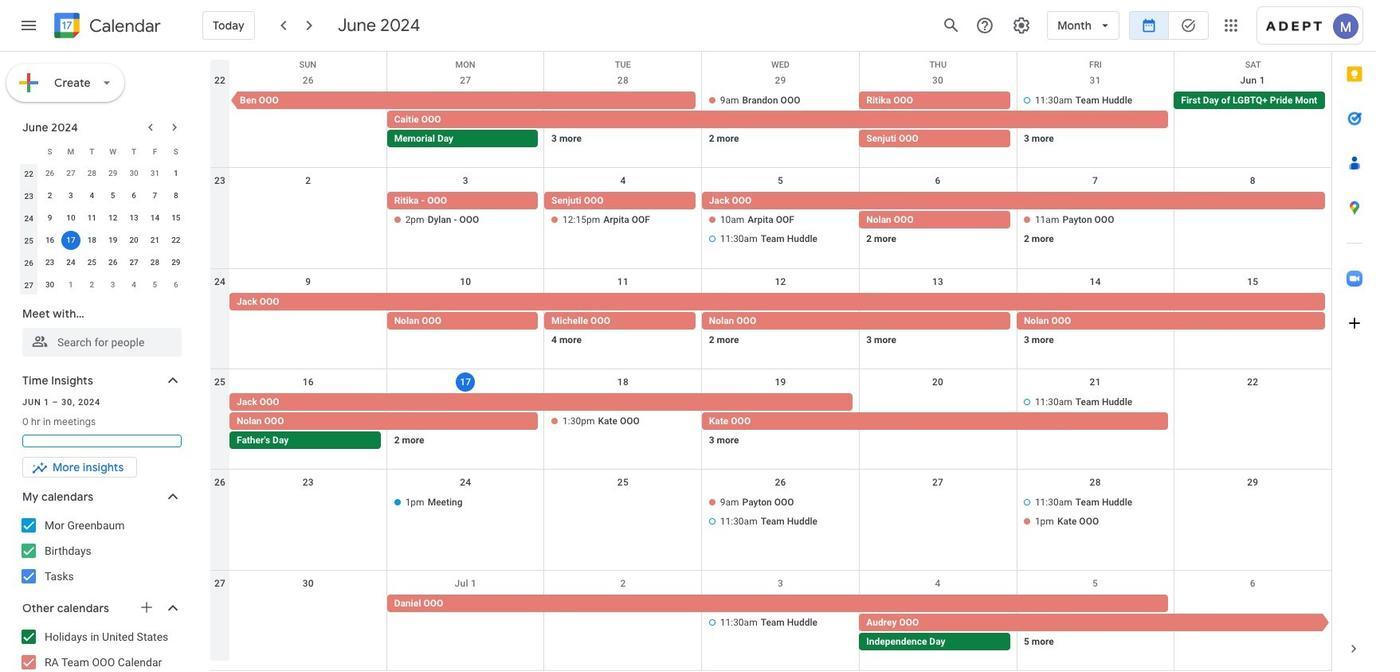 Task type: locate. For each thing, give the bounding box(es) containing it.
row group
[[18, 163, 186, 296]]

calendar element
[[51, 10, 161, 45]]

july 4 element
[[124, 276, 143, 295]]

17, today element
[[61, 231, 80, 250]]

19 element
[[103, 231, 122, 250]]

29 element
[[166, 253, 186, 273]]

grid
[[210, 52, 1332, 672]]

4 element
[[82, 186, 101, 206]]

heading
[[86, 16, 161, 35]]

3 element
[[61, 186, 80, 206]]

21 element
[[145, 231, 164, 250]]

tab list
[[1332, 52, 1376, 627]]

15 element
[[166, 209, 186, 228]]

13 element
[[124, 209, 143, 228]]

cell
[[387, 92, 1174, 149], [702, 92, 859, 149], [859, 92, 1017, 149], [1017, 92, 1174, 149], [229, 192, 387, 250], [387, 192, 544, 250], [544, 192, 702, 250], [702, 192, 1331, 250], [859, 192, 1017, 250], [1017, 192, 1174, 250], [1174, 192, 1332, 250], [60, 229, 81, 252], [544, 293, 702, 350], [702, 293, 1017, 350], [1017, 293, 1331, 350], [1174, 293, 1332, 350], [229, 394, 859, 451], [702, 394, 1174, 451], [859, 394, 1017, 451], [1174, 394, 1332, 451], [229, 494, 387, 533], [544, 494, 702, 533], [702, 494, 859, 533], [1017, 494, 1174, 533], [1174, 494, 1332, 533], [229, 595, 387, 652], [544, 595, 702, 652], [859, 595, 1331, 652], [1174, 595, 1332, 652]]

None search field
[[0, 300, 198, 357]]

july 5 element
[[145, 276, 164, 295]]

5 element
[[103, 186, 122, 206]]

add other calendars image
[[139, 600, 155, 616]]

column header
[[18, 140, 39, 163]]

Search for people to meet text field
[[32, 328, 172, 357]]

june 2024 grid
[[15, 140, 186, 296]]

12 element
[[103, 209, 122, 228]]

row
[[210, 52, 1331, 76], [210, 68, 1332, 168], [18, 140, 186, 163], [18, 163, 186, 185], [210, 168, 1332, 269], [18, 185, 186, 207], [18, 207, 186, 229], [18, 229, 186, 252], [18, 252, 186, 274], [210, 269, 1332, 370], [18, 274, 186, 296], [210, 370, 1332, 470], [210, 470, 1332, 571], [210, 571, 1332, 672]]

cell inside row group
[[60, 229, 81, 252]]

24 element
[[61, 253, 80, 273]]

18 element
[[82, 231, 101, 250]]

10 element
[[61, 209, 80, 228]]

8 element
[[166, 186, 186, 206]]



Task type: vqa. For each thing, say whether or not it's contained in the screenshot.
30 element
yes



Task type: describe. For each thing, give the bounding box(es) containing it.
11 element
[[82, 209, 101, 228]]

july 6 element
[[166, 276, 186, 295]]

16 element
[[40, 231, 59, 250]]

27 element
[[124, 253, 143, 273]]

20 element
[[124, 231, 143, 250]]

25 element
[[82, 253, 101, 273]]

2 element
[[40, 186, 59, 206]]

main drawer image
[[19, 16, 38, 35]]

other calendars list
[[3, 625, 198, 672]]

heading inside calendar element
[[86, 16, 161, 35]]

july 2 element
[[82, 276, 101, 295]]

may 29 element
[[103, 164, 122, 183]]

30 element
[[40, 276, 59, 295]]

settings menu image
[[1012, 16, 1031, 35]]

22 element
[[166, 231, 186, 250]]

26 element
[[103, 253, 122, 273]]

row group inside june 2024 'grid'
[[18, 163, 186, 296]]

6 element
[[124, 186, 143, 206]]

july 3 element
[[103, 276, 122, 295]]

my calendars list
[[3, 513, 198, 590]]

may 31 element
[[145, 164, 164, 183]]

may 26 element
[[40, 164, 59, 183]]

may 30 element
[[124, 164, 143, 183]]

july 1 element
[[61, 276, 80, 295]]

23 element
[[40, 253, 59, 273]]

may 28 element
[[82, 164, 101, 183]]

28 element
[[145, 253, 164, 273]]

7 element
[[145, 186, 164, 206]]

may 27 element
[[61, 164, 80, 183]]

14 element
[[145, 209, 164, 228]]

9 element
[[40, 209, 59, 228]]

1 element
[[166, 164, 186, 183]]

column header inside june 2024 'grid'
[[18, 140, 39, 163]]



